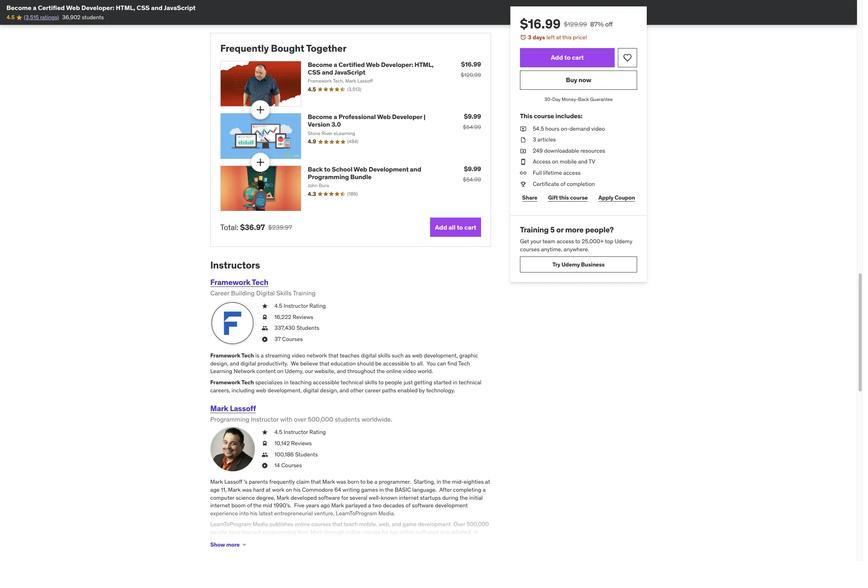 Task type: describe. For each thing, give the bounding box(es) containing it.
buy now button
[[520, 70, 637, 90]]

1 horizontal spatial his
[[294, 487, 301, 494]]

0 vertical spatial several
[[350, 495, 368, 502]]

media.
[[378, 510, 395, 518]]

course inside gift this course link
[[570, 194, 588, 201]]

born
[[348, 479, 359, 486]]

specializes
[[255, 379, 283, 387]]

try
[[553, 261, 561, 268]]

a inside become a certified web developer: html, css and javascript framework tech, mark lassoff
[[334, 61, 337, 69]]

students for tech
[[297, 325, 319, 332]]

to inside training 5 or more people? get your team access to 25,000+ top udemy courses anytime, anywhere.
[[575, 238, 581, 245]]

developer: for become a certified web developer: html, css and javascript
[[81, 4, 114, 12]]

the down completing
[[460, 495, 468, 502]]

html, for become a certified web developer: html, css and javascript framework tech, mark lassoff
[[415, 61, 434, 69]]

as
[[405, 353, 411, 360]]

14 courses
[[275, 462, 302, 470]]

to right all
[[457, 223, 463, 231]]

4.5 up 16,222 at the left bottom
[[275, 303, 282, 310]]

money-
[[562, 96, 578, 102]]

produces
[[226, 545, 250, 552]]

to inside back to school web development and programming bundle john bura
[[324, 165, 330, 173]]

$9.99 for back to school web development and programming bundle
[[464, 165, 481, 173]]

full
[[533, 169, 542, 177]]

skills
[[276, 289, 292, 297]]

xsmall image for 4.5 instructor rating
[[262, 429, 268, 437]]

known
[[381, 495, 398, 502]]

mark lassoff 's parents frequently claim that mark was born to be a programmer.  starting, in the mid-eighties at age 11, mark was hard at work on his commodore 64 writing games in the basic language.  after completing a computer science degree, mark developed software for several well-known internet startups during the initial internet boom of the mid 1990's.  five years ago mark parlayed a two decades of software development experience into his latest entrepreneurial venture, learntoprogram media. learntoprogram media publishes online courses that teach mobile, web, and game development. over 500,000 people have learned programming from mark through online classes he has either authored or published. in addition to publishing popular courses and books learntoprogram media operates an internet video network which produces several programs on software development.
[[210, 479, 490, 552]]

xsmall image inside show more button
[[241, 542, 248, 549]]

2 vertical spatial software
[[303, 545, 325, 552]]

in up well-
[[379, 487, 384, 494]]

instructor for tech
[[284, 303, 308, 310]]

0 vertical spatial access
[[564, 169, 581, 177]]

development, inside specializes in teaching accessible technical skills to people just getting started in technical careers, including web development, digital design, and other career paths enabled by technology.
[[268, 387, 302, 394]]

mark inside "mark lassoff programming instructor with over 500,000 students worldwide."
[[210, 404, 228, 414]]

digital inside specializes in teaching accessible technical skills to people just getting started in technical careers, including web development, digital design, and other career paths enabled by technology.
[[303, 387, 319, 394]]

or inside training 5 or more people? get your team access to 25,000+ top udemy courses anytime, anywhere.
[[557, 225, 564, 235]]

on down frequently at the bottom left
[[286, 487, 292, 494]]

is
[[255, 353, 259, 360]]

$9.99 $54.99 for and
[[463, 165, 481, 183]]

he
[[382, 529, 388, 537]]

mark lassoff image
[[210, 428, 255, 473]]

1 horizontal spatial at
[[485, 479, 490, 486]]

hard
[[253, 487, 265, 494]]

$54.99 for back to school web development and programming bundle
[[463, 176, 481, 183]]

tech left is at the left bottom
[[242, 353, 254, 360]]

including
[[232, 387, 255, 394]]

4.5 up 10,142
[[275, 429, 282, 436]]

to right born
[[360, 479, 366, 486]]

a up initial
[[483, 487, 486, 494]]

back inside back to school web development and programming bundle john bura
[[308, 165, 323, 173]]

1 vertical spatial this
[[559, 194, 569, 201]]

framework up learning
[[210, 353, 240, 360]]

4.3
[[308, 191, 316, 198]]

which
[[210, 545, 225, 552]]

100,186
[[275, 451, 294, 459]]

initial
[[469, 495, 483, 502]]

add all to cart button
[[430, 218, 481, 237]]

instructors
[[210, 259, 260, 272]]

video up just
[[403, 368, 417, 375]]

published.
[[446, 529, 472, 537]]

0 horizontal spatial students
[[82, 14, 104, 21]]

have
[[229, 529, 241, 537]]

4.9
[[308, 138, 316, 145]]

a left "two"
[[368, 503, 371, 510]]

for
[[341, 495, 348, 502]]

1 vertical spatial media
[[377, 537, 392, 544]]

the left "mid-"
[[443, 479, 451, 486]]

37
[[275, 336, 281, 343]]

css for become a certified web developer: html, css and javascript
[[137, 4, 150, 12]]

framework tech for including
[[210, 379, 254, 387]]

0 vertical spatial digital
[[361, 353, 377, 360]]

0 vertical spatial software
[[318, 495, 340, 502]]

xsmall image for access on mobile and tv
[[520, 158, 527, 166]]

$129.99 for $16.99 $129.99
[[461, 71, 481, 79]]

10,142
[[275, 440, 290, 448]]

now
[[579, 76, 592, 84]]

students inside "mark lassoff programming instructor with over 500,000 students worldwide."
[[335, 416, 360, 424]]

mark up age
[[210, 479, 223, 486]]

framework tech for design,
[[210, 353, 254, 360]]

a up games
[[375, 479, 378, 486]]

on up full lifetime access
[[552, 158, 559, 166]]

web for become a certified web developer: html, css and javascript
[[66, 4, 80, 12]]

design, inside specializes in teaching accessible technical skills to people just getting started in technical careers, including web development, digital design, and other career paths enabled by technology.
[[320, 387, 338, 394]]

$16.99 $129.99
[[461, 60, 481, 79]]

on-
[[561, 125, 570, 132]]

courses for framework tech
[[282, 336, 303, 343]]

share button
[[520, 190, 540, 206]]

1 technical from the left
[[341, 379, 363, 387]]

1 vertical spatial his
[[250, 510, 258, 518]]

(189)
[[347, 191, 358, 197]]

add to cart
[[551, 53, 584, 61]]

mark up books
[[311, 529, 323, 537]]

specializes in teaching accessible technical skills to people just getting started in technical careers, including web development, digital design, and other career paths enabled by technology.
[[210, 379, 482, 394]]

1 vertical spatial internet
[[210, 503, 230, 510]]

1 horizontal spatial online
[[346, 529, 361, 537]]

4.5 instructor rating for framework tech
[[275, 303, 326, 310]]

accessible inside is a streaming video network that teaches digital skills such as web development, graphic design, and digital productivity.  we believe that education should be accessible to all.  you can find tech learning network content on udemy, our website, and throughout the online video world.
[[383, 360, 409, 368]]

business
[[581, 261, 605, 268]]

36,902
[[62, 14, 80, 21]]

$9.99 for become a professional web developer | version 3.0
[[464, 113, 481, 121]]

apply coupon
[[599, 194, 635, 201]]

$36.97
[[240, 223, 265, 232]]

alarm image
[[520, 34, 527, 41]]

mid
[[263, 503, 272, 510]]

in right started
[[453, 379, 458, 387]]

framework inside framework tech career building digital skills training
[[210, 278, 250, 287]]

we
[[291, 360, 299, 368]]

web for back to school web development and programming bundle john bura
[[354, 165, 367, 173]]

web for become a certified web developer: html, css and javascript framework tech, mark lassoff
[[366, 61, 380, 69]]

2 vertical spatial courses
[[286, 537, 306, 544]]

buy now
[[566, 76, 592, 84]]

degree,
[[256, 495, 275, 502]]

0 vertical spatial course
[[534, 112, 554, 120]]

add to cart button
[[520, 48, 615, 67]]

0 horizontal spatial was
[[242, 487, 252, 494]]

throughout
[[347, 368, 376, 375]]

show more
[[210, 542, 240, 549]]

become a certified web developer: html, css and javascript link
[[308, 61, 434, 76]]

2 vertical spatial internet
[[425, 537, 445, 544]]

become for become a certified web developer: html, css and javascript framework tech, mark lassoff
[[308, 61, 332, 69]]

with
[[280, 416, 292, 424]]

guarantee
[[590, 96, 613, 102]]

tech up including
[[242, 379, 254, 387]]

54.5 hours on-demand video
[[533, 125, 605, 132]]

add all to cart
[[435, 223, 476, 231]]

udemy inside 'link'
[[562, 261, 580, 268]]

4.5 left the (3,515
[[6, 14, 15, 21]]

mark up 1990's.
[[277, 495, 289, 502]]

skills inside is a streaming video network that teaches digital skills such as web development, graphic design, and digital productivity.  we believe that education should be accessible to all.  you can find tech learning network content on udemy, our website, and throughout the online video world.
[[378, 353, 391, 360]]

1 vertical spatial learntoprogram
[[210, 522, 251, 529]]

mark down the for
[[331, 503, 344, 510]]

back to school web development and programming bundle link
[[308, 165, 421, 181]]

3 for 3 articles
[[533, 136, 536, 143]]

world.
[[418, 368, 433, 375]]

2 technical from the left
[[459, 379, 482, 387]]

try udemy business
[[553, 261, 605, 268]]

$9.99 $54.99 for |
[[463, 113, 481, 131]]

11,
[[221, 487, 227, 494]]

(3,513)
[[347, 86, 361, 92]]

wishlist image
[[623, 53, 633, 62]]

xsmall image for 10,142 reviews
[[262, 440, 268, 448]]

0 vertical spatial back
[[578, 96, 589, 102]]

courses for mark lassoff
[[281, 462, 302, 470]]

get
[[520, 238, 529, 245]]

instructor inside "mark lassoff programming instructor with over 500,000 students worldwide."
[[251, 416, 279, 424]]

computer
[[210, 495, 234, 502]]

frequently
[[220, 42, 269, 55]]

the left mid
[[253, 503, 262, 510]]

xsmall image for 54.5 hours on-demand video
[[520, 125, 527, 133]]

certified for become a certified web developer: html, css and javascript framework tech, mark lassoff
[[339, 61, 365, 69]]

website,
[[315, 368, 335, 375]]

lassoff inside become a certified web developer: html, css and javascript framework tech, mark lassoff
[[357, 78, 373, 84]]

tech inside framework tech career building digital skills training
[[252, 278, 269, 287]]

1 vertical spatial software
[[412, 503, 434, 510]]

0 horizontal spatial digital
[[241, 360, 256, 368]]

show more button
[[210, 538, 248, 554]]

video up the we
[[292, 353, 305, 360]]

0 horizontal spatial of
[[247, 503, 252, 510]]

0 vertical spatial internet
[[399, 495, 419, 502]]

rating for tech
[[309, 303, 326, 310]]

left
[[547, 34, 555, 41]]

in down udemy,
[[284, 379, 289, 387]]

tech inside is a streaming video network that teaches digital skills such as web development, graphic design, and digital productivity.  we believe that education should be accessible to all.  you can find tech learning network content on udemy, our website, and throughout the online video world.
[[458, 360, 470, 368]]

lassoff for mark lassoff 's parents frequently claim that mark was born to be a programmer.  starting, in the mid-eighties at age 11, mark was hard at work on his commodore 64 writing games in the basic language.  after completing a computer science degree, mark developed software for several well-known internet startups during the initial internet boom of the mid 1990's.  five years ago mark parlayed a two decades of software development experience into his latest entrepreneurial venture, learntoprogram media. learntoprogram media publishes online courses that teach mobile, web, and game development. over 500,000 people have learned programming from mark through online classes he has either authored or published. in addition to publishing popular courses and books learntoprogram media operates an internet video network which produces several programs on software development.
[[224, 479, 242, 486]]

science
[[236, 495, 255, 502]]

video right demand
[[592, 125, 605, 132]]

framework tech image
[[210, 301, 255, 346]]

top
[[605, 238, 614, 245]]

on inside is a streaming video network that teaches digital skills such as web development, graphic design, and digital productivity.  we believe that education should be accessible to all.  you can find tech learning network content on udemy, our website, and throughout the online video world.
[[277, 368, 284, 375]]

4.5 instructor rating for mark lassoff
[[275, 429, 326, 436]]

stone
[[308, 130, 321, 136]]

500,000 inside "mark lassoff programming instructor with over 500,000 students worldwide."
[[308, 416, 333, 424]]

skills inside specializes in teaching accessible technical skills to people just getting started in technical careers, including web development, digital design, and other career paths enabled by technology.
[[365, 379, 377, 387]]

programmer.
[[379, 479, 411, 486]]

that up education in the left bottom of the page
[[328, 353, 339, 360]]

3 for 3 days left at this price!
[[528, 34, 532, 41]]

startups
[[420, 495, 441, 502]]

and inside specializes in teaching accessible technical skills to people just getting started in technical careers, including web development, digital design, and other career paths enabled by technology.
[[340, 387, 349, 394]]

operates
[[394, 537, 416, 544]]

learned
[[242, 529, 261, 537]]

publishing
[[239, 537, 265, 544]]

xsmall image for 249 downloadable resources
[[520, 147, 527, 155]]

100,186 students
[[275, 451, 318, 459]]

2 vertical spatial at
[[266, 487, 271, 494]]

xsmall image for 100,186 students
[[262, 451, 268, 459]]

share
[[522, 194, 538, 201]]

eighties
[[464, 479, 484, 486]]

mark lassoff programming instructor with over 500,000 students worldwide.
[[210, 404, 393, 424]]

1 vertical spatial development.
[[327, 545, 361, 552]]

in up language.
[[437, 479, 441, 486]]

to down 3 days left at this price!
[[565, 53, 571, 61]]

2 vertical spatial learntoprogram
[[335, 537, 376, 544]]

this
[[520, 112, 533, 120]]

that up commodore
[[311, 479, 321, 486]]

249 downloadable resources
[[533, 147, 605, 154]]

mark up 64
[[322, 479, 335, 486]]

online inside is a streaming video network that teaches digital skills such as web development, graphic design, and digital productivity.  we believe that education should be accessible to all.  you can find tech learning network content on udemy, our website, and throughout the online video world.
[[386, 368, 402, 375]]

(3,515
[[24, 14, 39, 21]]

xsmall image for 4.5 instructor rating
[[262, 303, 268, 311]]

0 vertical spatial cart
[[572, 53, 584, 61]]

3 articles
[[533, 136, 556, 143]]

to down have
[[232, 537, 237, 544]]

be inside is a streaming video network that teaches digital skills such as web development, graphic design, and digital productivity.  we believe that education should be accessible to all.  you can find tech learning network content on udemy, our website, and throughout the online video world.
[[375, 360, 382, 368]]

$129.99 for $16.99 $129.99 87% off
[[564, 20, 587, 28]]

accessible inside specializes in teaching accessible technical skills to people just getting started in technical careers, including web development, digital design, and other career paths enabled by technology.
[[313, 379, 339, 387]]

xsmall image for 14 courses
[[262, 462, 268, 470]]

reviews for tech
[[293, 314, 313, 321]]

$54.99 for become a professional web developer | version 3.0
[[463, 124, 481, 131]]

decades
[[383, 503, 404, 510]]

0 vertical spatial development.
[[418, 522, 452, 529]]

a inside become a professional web developer | version 3.0 stone river elearning
[[334, 113, 337, 121]]

the inside is a streaming video network that teaches digital skills such as web development, graphic design, and digital productivity.  we believe that education should be accessible to all.  you can find tech learning network content on udemy, our website, and throughout the online video world.
[[377, 368, 385, 375]]

technology.
[[426, 387, 455, 394]]

javascript for become a certified web developer: html, css and javascript framework tech, mark lassoff
[[334, 68, 365, 76]]

become for become a professional web developer | version 3.0 stone river elearning
[[308, 113, 332, 121]]

xsmall image for 337,430 students
[[262, 325, 268, 333]]



Task type: vqa. For each thing, say whether or not it's contained in the screenshot.
LEAN on the bottom
no



Task type: locate. For each thing, give the bounding box(es) containing it.
back left guarantee
[[578, 96, 589, 102]]

337,430 students
[[275, 325, 319, 332]]

to inside specializes in teaching accessible technical skills to people just getting started in technical careers, including web development, digital design, and other career paths enabled by technology.
[[379, 379, 384, 387]]

mark right "11,"
[[228, 487, 241, 494]]

students for lassoff
[[295, 451, 318, 459]]

become a professional web developer | version 3.0 link
[[308, 113, 426, 129]]

2 vertical spatial instructor
[[284, 429, 308, 436]]

into
[[239, 510, 249, 518]]

professional
[[339, 113, 376, 121]]

training inside training 5 or more people? get your team access to 25,000+ top udemy courses anytime, anywhere.
[[520, 225, 549, 235]]

$16.99 inside $16.99 $129.99
[[461, 60, 481, 68]]

mark inside become a certified web developer: html, css and javascript framework tech, mark lassoff
[[345, 78, 356, 84]]

1 horizontal spatial html,
[[415, 61, 434, 69]]

0 vertical spatial lassoff
[[357, 78, 373, 84]]

framework tech
[[210, 353, 254, 360], [210, 379, 254, 387]]

career
[[210, 289, 230, 297]]

education
[[331, 360, 356, 368]]

network down in
[[461, 537, 481, 544]]

500,000 inside mark lassoff 's parents frequently claim that mark was born to be a programmer.  starting, in the mid-eighties at age 11, mark was hard at work on his commodore 64 writing games in the basic language.  after completing a computer science degree, mark developed software for several well-known internet startups during the initial internet boom of the mid 1990's.  five years ago mark parlayed a two decades of software development experience into his latest entrepreneurial venture, learntoprogram media. learntoprogram media publishes online courses that teach mobile, web, and game development. over 500,000 people have learned programming from mark through online classes he has either authored or published. in addition to publishing popular courses and books learntoprogram media operates an internet video network which produces several programs on software development.
[[467, 522, 489, 529]]

add for add to cart
[[551, 53, 563, 61]]

0 vertical spatial web
[[412, 353, 423, 360]]

of down full lifetime access
[[561, 180, 566, 188]]

xsmall image for full lifetime access
[[520, 169, 527, 177]]

1 vertical spatial css
[[308, 68, 321, 76]]

courses down from
[[286, 537, 306, 544]]

1 vertical spatial cart
[[465, 223, 476, 231]]

publishes
[[269, 522, 293, 529]]

media down he
[[377, 537, 392, 544]]

0 horizontal spatial course
[[534, 112, 554, 120]]

$129.99 inside $16.99 $129.99 87% off
[[564, 20, 587, 28]]

digital up 'network' at bottom
[[241, 360, 256, 368]]

to up anywhere.
[[575, 238, 581, 245]]

at right eighties at the bottom right of the page
[[485, 479, 490, 486]]

access up anywhere.
[[557, 238, 574, 245]]

add for add all to cart
[[435, 223, 447, 231]]

1 horizontal spatial development.
[[418, 522, 452, 529]]

people up addition
[[210, 529, 227, 537]]

teaching
[[290, 379, 312, 387]]

mark down careers,
[[210, 404, 228, 414]]

career
[[365, 387, 381, 394]]

web inside back to school web development and programming bundle john bura
[[354, 165, 367, 173]]

0 vertical spatial students
[[297, 325, 319, 332]]

through
[[325, 529, 344, 537]]

courses
[[520, 246, 540, 253], [311, 522, 331, 529], [286, 537, 306, 544]]

development, inside is a streaming video network that teaches digital skills such as web development, graphic design, and digital productivity.  we believe that education should be accessible to all.  you can find tech learning network content on udemy, our website, and throughout the online video world.
[[424, 353, 458, 360]]

that up through
[[332, 522, 343, 529]]

0 vertical spatial $54.99
[[463, 124, 481, 131]]

software down "startups"
[[412, 503, 434, 510]]

digital up should
[[361, 353, 377, 360]]

web for become a professional web developer | version 3.0 stone river elearning
[[377, 113, 391, 121]]

0 vertical spatial become
[[6, 4, 31, 12]]

1 horizontal spatial skills
[[378, 353, 391, 360]]

and inside back to school web development and programming bundle john bura
[[410, 165, 421, 173]]

add down 3 days left at this price!
[[551, 53, 563, 61]]

1 horizontal spatial 3
[[533, 136, 536, 143]]

lifetime
[[543, 169, 562, 177]]

to inside is a streaming video network that teaches digital skills such as web development, graphic design, and digital productivity.  we believe that education should be accessible to all.  you can find tech learning network content on udemy, our website, and throughout the online video world.
[[411, 360, 416, 368]]

337,430
[[275, 325, 295, 332]]

1 vertical spatial instructor
[[251, 416, 279, 424]]

certified inside become a certified web developer: html, css and javascript framework tech, mark lassoff
[[339, 61, 365, 69]]

web inside specializes in teaching accessible technical skills to people just getting started in technical careers, including web development, digital design, and other career paths enabled by technology.
[[256, 387, 266, 394]]

learntoprogram down parlayed
[[336, 510, 377, 518]]

software down books
[[303, 545, 325, 552]]

framework tech up learning
[[210, 353, 254, 360]]

basic
[[395, 487, 411, 494]]

1 vertical spatial $9.99 $54.99
[[463, 165, 481, 183]]

more
[[565, 225, 584, 235], [226, 542, 240, 549]]

students down 16,222 reviews on the left bottom of the page
[[297, 325, 319, 332]]

books
[[318, 537, 333, 544]]

graphic
[[459, 353, 478, 360]]

developer: inside become a certified web developer: html, css and javascript framework tech, mark lassoff
[[381, 61, 413, 69]]

become down together
[[308, 61, 332, 69]]

2 vertical spatial lassoff
[[224, 479, 242, 486]]

teaches
[[340, 353, 360, 360]]

off
[[605, 20, 613, 28]]

1 horizontal spatial was
[[336, 479, 346, 486]]

courses inside training 5 or more people? get your team access to 25,000+ top udemy courses anytime, anywhere.
[[520, 246, 540, 253]]

to left school
[[324, 165, 330, 173]]

web inside become a certified web developer: html, css and javascript framework tech, mark lassoff
[[366, 61, 380, 69]]

1 $9.99 $54.99 from the top
[[463, 113, 481, 131]]

certified up ratings)
[[38, 4, 65, 12]]

2 framework tech from the top
[[210, 379, 254, 387]]

was
[[336, 479, 346, 486], [242, 487, 252, 494]]

0 horizontal spatial technical
[[341, 379, 363, 387]]

framework up careers,
[[210, 379, 240, 387]]

development. down through
[[327, 545, 361, 552]]

reviews up 337,430 students
[[293, 314, 313, 321]]

people inside mark lassoff 's parents frequently claim that mark was born to be a programmer.  starting, in the mid-eighties at age 11, mark was hard at work on his commodore 64 writing games in the basic language.  after completing a computer science degree, mark developed software for several well-known internet startups during the initial internet boom of the mid 1990's.  five years ago mark parlayed a two decades of software development experience into his latest entrepreneurial venture, learntoprogram media. learntoprogram media publishes online courses that teach mobile, web, and game development. over 500,000 people have learned programming from mark through online classes he has either authored or published. in addition to publishing popular courses and books learntoprogram media operates an internet video network which produces several programs on software development.
[[210, 529, 227, 537]]

video inside mark lassoff 's parents frequently claim that mark was born to be a programmer.  starting, in the mid-eighties at age 11, mark was hard at work on his commodore 64 writing games in the basic language.  after completing a computer science degree, mark developed software for several well-known internet startups during the initial internet boom of the mid 1990's.  five years ago mark parlayed a two decades of software development experience into his latest entrepreneurial venture, learntoprogram media. learntoprogram media publishes online courses that teach mobile, web, and game development. over 500,000 people have learned programming from mark through online classes he has either authored or published. in addition to publishing popular courses and books learntoprogram media operates an internet video network which produces several programs on software development.
[[446, 537, 459, 544]]

0 vertical spatial people
[[385, 379, 402, 387]]

xsmall image for certificate of completion
[[520, 180, 527, 188]]

developer:
[[81, 4, 114, 12], [381, 61, 413, 69]]

249
[[533, 147, 543, 154]]

price!
[[573, 34, 587, 41]]

1 horizontal spatial $129.99
[[564, 20, 587, 28]]

students
[[297, 325, 319, 332], [295, 451, 318, 459]]

to up paths
[[379, 379, 384, 387]]

design, inside is a streaming video network that teaches digital skills such as web development, graphic design, and digital productivity.  we believe that education should be accessible to all.  you can find tech learning network content on udemy, our website, and throughout the online video world.
[[210, 360, 229, 368]]

training up "your" at the top right of page
[[520, 225, 549, 235]]

media
[[253, 522, 268, 529], [377, 537, 392, 544]]

lassoff for mark lassoff programming instructor with over 500,000 students worldwide.
[[230, 404, 256, 414]]

accessible
[[383, 360, 409, 368], [313, 379, 339, 387]]

0 vertical spatial media
[[253, 522, 268, 529]]

his
[[294, 487, 301, 494], [250, 510, 258, 518]]

xsmall image for 37 courses
[[262, 336, 268, 344]]

development
[[435, 503, 468, 510]]

1 vertical spatial or
[[440, 529, 445, 537]]

development. up authored
[[418, 522, 452, 529]]

access inside training 5 or more people? get your team access to 25,000+ top udemy courses anytime, anywhere.
[[557, 238, 574, 245]]

javascript inside become a certified web developer: html, css and javascript framework tech, mark lassoff
[[334, 68, 365, 76]]

getting
[[414, 379, 432, 387]]

0 horizontal spatial several
[[251, 545, 269, 552]]

a up the (3,515
[[33, 4, 36, 12]]

$9.99 $54.99
[[463, 113, 481, 131], [463, 165, 481, 183]]

36,902 students
[[62, 14, 104, 21]]

0 horizontal spatial web
[[256, 387, 266, 394]]

rating for lassoff
[[309, 429, 326, 436]]

mark up (3,513)
[[345, 78, 356, 84]]

1 vertical spatial several
[[251, 545, 269, 552]]

become inside become a certified web developer: html, css and javascript framework tech, mark lassoff
[[308, 61, 332, 69]]

189 reviews element
[[347, 191, 358, 198]]

1 horizontal spatial javascript
[[334, 68, 365, 76]]

worldwide.
[[362, 416, 393, 424]]

framework left the tech,
[[308, 78, 332, 84]]

0 horizontal spatial 3
[[528, 34, 532, 41]]

total:
[[220, 223, 239, 232]]

css inside become a certified web developer: html, css and javascript framework tech, mark lassoff
[[308, 68, 321, 76]]

xsmall image for 3 articles
[[520, 136, 527, 144]]

training inside framework tech career building digital skills training
[[293, 289, 316, 297]]

be inside mark lassoff 's parents frequently claim that mark was born to be a programmer.  starting, in the mid-eighties at age 11, mark was hard at work on his commodore 64 writing games in the basic language.  after completing a computer science degree, mark developed software for several well-known internet startups during the initial internet boom of the mid 1990's.  five years ago mark parlayed a two decades of software development experience into his latest entrepreneurial venture, learntoprogram media. learntoprogram media publishes online courses that teach mobile, web, and game development. over 500,000 people have learned programming from mark through online classes he has either authored or published. in addition to publishing popular courses and books learntoprogram media operates an internet video network which produces several programs on software development.
[[367, 479, 373, 486]]

0 vertical spatial instructor
[[284, 303, 308, 310]]

0 vertical spatial online
[[386, 368, 402, 375]]

anywhere.
[[564, 246, 589, 253]]

on left udemy,
[[277, 368, 284, 375]]

a right is at the left bottom
[[261, 353, 264, 360]]

0 vertical spatial rating
[[309, 303, 326, 310]]

3 up 249
[[533, 136, 536, 143]]

all
[[449, 223, 456, 231]]

3513 reviews element
[[347, 86, 361, 93]]

2 $9.99 $54.99 from the top
[[463, 165, 481, 183]]

$16.99 for $16.99 $129.99
[[461, 60, 481, 68]]

0 vertical spatial developer:
[[81, 4, 114, 12]]

1 horizontal spatial of
[[406, 503, 411, 510]]

2 $9.99 from the top
[[464, 165, 481, 173]]

popular
[[266, 537, 285, 544]]

cart down price!
[[572, 53, 584, 61]]

gift this course
[[548, 194, 588, 201]]

in
[[284, 379, 289, 387], [453, 379, 458, 387], [437, 479, 441, 486], [379, 487, 384, 494]]

0 horizontal spatial $129.99
[[461, 71, 481, 79]]

3 right alarm icon
[[528, 34, 532, 41]]

1 vertical spatial udemy
[[562, 261, 580, 268]]

building
[[231, 289, 255, 297]]

0 horizontal spatial javascript
[[164, 4, 196, 12]]

1 $54.99 from the top
[[463, 124, 481, 131]]

access
[[564, 169, 581, 177], [557, 238, 574, 245]]

0 horizontal spatial add
[[435, 223, 447, 231]]

0 vertical spatial his
[[294, 487, 301, 494]]

$239.97
[[268, 224, 292, 232]]

students down 10,142 reviews
[[295, 451, 318, 459]]

more inside button
[[226, 542, 240, 549]]

design, up learning
[[210, 360, 229, 368]]

1 horizontal spatial $16.99
[[520, 16, 561, 32]]

programming inside "mark lassoff programming instructor with over 500,000 students worldwide."
[[210, 416, 249, 424]]

his right 'into'
[[250, 510, 258, 518]]

3.0
[[331, 121, 341, 129]]

elearning
[[334, 130, 355, 136]]

people
[[385, 379, 402, 387], [210, 529, 227, 537]]

at up degree,
[[266, 487, 271, 494]]

started
[[434, 379, 452, 387]]

framework tech up including
[[210, 379, 254, 387]]

together
[[306, 42, 347, 55]]

0 vertical spatial development,
[[424, 353, 458, 360]]

lassoff down including
[[230, 404, 256, 414]]

1 vertical spatial people
[[210, 529, 227, 537]]

xsmall image left 337,430
[[262, 325, 268, 333]]

courses down venture, at the left bottom
[[311, 522, 331, 529]]

framework inside become a certified web developer: html, css and javascript framework tech, mark lassoff
[[308, 78, 332, 84]]

1 vertical spatial javascript
[[334, 68, 365, 76]]

lassoff inside mark lassoff 's parents frequently claim that mark was born to be a programmer.  starting, in the mid-eighties at age 11, mark was hard at work on his commodore 64 writing games in the basic language.  after completing a computer science degree, mark developed software for several well-known internet startups during the initial internet boom of the mid 1990's.  five years ago mark parlayed a two decades of software development experience into his latest entrepreneurial venture, learntoprogram media. learntoprogram media publishes online courses that teach mobile, web, and game development. over 500,000 people have learned programming from mark through online classes he has either authored or published. in addition to publishing popular courses and books learntoprogram media operates an internet video network which produces several programs on software development.
[[224, 479, 242, 486]]

certified up the tech,
[[339, 61, 365, 69]]

javascript for become a certified web developer: html, css and javascript
[[164, 4, 196, 12]]

of right decades
[[406, 503, 411, 510]]

0 horizontal spatial at
[[266, 487, 271, 494]]

software
[[318, 495, 340, 502], [412, 503, 434, 510], [303, 545, 325, 552]]

and inside become a certified web developer: html, css and javascript framework tech, mark lassoff
[[322, 68, 333, 76]]

1 vertical spatial skills
[[365, 379, 377, 387]]

2 horizontal spatial of
[[561, 180, 566, 188]]

web
[[66, 4, 80, 12], [366, 61, 380, 69], [377, 113, 391, 121], [354, 165, 367, 173]]

total: $36.97 $239.97
[[220, 223, 292, 232]]

courses
[[282, 336, 303, 343], [281, 462, 302, 470]]

2 vertical spatial online
[[346, 529, 361, 537]]

people inside specializes in teaching accessible technical skills to people just getting started in technical careers, including web development, digital design, and other career paths enabled by technology.
[[385, 379, 402, 387]]

0 horizontal spatial 500,000
[[308, 416, 333, 424]]

be right should
[[375, 360, 382, 368]]

tech down graphic
[[458, 360, 470, 368]]

media up learned
[[253, 522, 268, 529]]

xsmall image
[[520, 125, 527, 133], [520, 147, 527, 155], [520, 169, 527, 177], [262, 303, 268, 311], [262, 325, 268, 333], [262, 336, 268, 344], [262, 462, 268, 470]]

downloadable
[[544, 147, 579, 154]]

show
[[210, 542, 225, 549]]

2 $54.99 from the top
[[463, 176, 481, 183]]

add left all
[[435, 223, 447, 231]]

network
[[307, 353, 327, 360], [461, 537, 481, 544]]

training right "skills"
[[293, 289, 316, 297]]

this right gift
[[559, 194, 569, 201]]

on down from
[[296, 545, 302, 552]]

1 $9.99 from the top
[[464, 113, 481, 121]]

a up the tech,
[[334, 61, 337, 69]]

courses down 337,430 students
[[282, 336, 303, 343]]

certified for become a certified web developer: html, css and javascript
[[38, 4, 65, 12]]

html, for become a certified web developer: html, css and javascript
[[116, 4, 135, 12]]

xsmall image for 16,222 reviews
[[262, 314, 268, 322]]

1 vertical spatial at
[[485, 479, 490, 486]]

2 vertical spatial digital
[[303, 387, 319, 394]]

enabled
[[398, 387, 418, 394]]

game
[[403, 522, 417, 529]]

web right as
[[412, 353, 423, 360]]

1 horizontal spatial cart
[[572, 53, 584, 61]]

1 horizontal spatial udemy
[[615, 238, 633, 245]]

1 framework tech from the top
[[210, 353, 254, 360]]

courses down 100,186 students
[[281, 462, 302, 470]]

0 horizontal spatial people
[[210, 529, 227, 537]]

udemy inside training 5 or more people? get your team access to 25,000+ top udemy courses anytime, anywhere.
[[615, 238, 633, 245]]

become inside become a professional web developer | version 3.0 stone river elearning
[[308, 113, 332, 121]]

network inside mark lassoff 's parents frequently claim that mark was born to be a programmer.  starting, in the mid-eighties at age 11, mark was hard at work on his commodore 64 writing games in the basic language.  after completing a computer science degree, mark developed software for several well-known internet startups during the initial internet boom of the mid 1990's.  five years ago mark parlayed a two decades of software development experience into his latest entrepreneurial venture, learntoprogram media. learntoprogram media publishes online courses that teach mobile, web, and game development. over 500,000 people have learned programming from mark through online classes he has either authored or published. in addition to publishing popular courses and books learntoprogram media operates an internet video network which produces several programs on software development.
[[461, 537, 481, 544]]

0 vertical spatial add
[[551, 53, 563, 61]]

video down published.
[[446, 537, 459, 544]]

2 horizontal spatial internet
[[425, 537, 445, 544]]

1 horizontal spatial programming
[[308, 173, 349, 181]]

1 4.5 instructor rating from the top
[[275, 303, 326, 310]]

xsmall image
[[520, 136, 527, 144], [520, 158, 527, 166], [520, 180, 527, 188], [262, 314, 268, 322], [262, 429, 268, 437], [262, 440, 268, 448], [262, 451, 268, 459], [241, 542, 248, 549]]

2 rating from the top
[[309, 429, 326, 436]]

html,
[[116, 4, 135, 12], [415, 61, 434, 69]]

1 horizontal spatial add
[[551, 53, 563, 61]]

developed
[[291, 495, 317, 502]]

writing
[[343, 487, 360, 494]]

a inside is a streaming video network that teaches digital skills such as web development, graphic design, and digital productivity.  we believe that education should be accessible to all.  you can find tech learning network content on udemy, our website, and throughout the online video world.
[[261, 353, 264, 360]]

0 vertical spatial html,
[[116, 4, 135, 12]]

1 vertical spatial $16.99
[[461, 60, 481, 68]]

$16.99 for $16.99 $129.99 87% off
[[520, 16, 561, 32]]

$129.99
[[564, 20, 587, 28], [461, 71, 481, 79]]

1 vertical spatial students
[[295, 451, 318, 459]]

software up ago
[[318, 495, 340, 502]]

1990's.
[[274, 503, 291, 510]]

access
[[533, 158, 551, 166]]

0 vertical spatial learntoprogram
[[336, 510, 377, 518]]

reviews up 100,186 students
[[291, 440, 312, 448]]

that up website,
[[319, 360, 330, 368]]

1 horizontal spatial design,
[[320, 387, 338, 394]]

2 4.5 instructor rating from the top
[[275, 429, 326, 436]]

1 horizontal spatial several
[[350, 495, 368, 502]]

web inside become a professional web developer | version 3.0 stone river elearning
[[377, 113, 391, 121]]

tech up digital
[[252, 278, 269, 287]]

0 vertical spatial programming
[[308, 173, 349, 181]]

the up known
[[385, 487, 393, 494]]

course
[[534, 112, 554, 120], [570, 194, 588, 201]]

become a certified web developer: html, css and javascript framework tech, mark lassoff
[[308, 61, 434, 84]]

udemy right the top
[[615, 238, 633, 245]]

0 horizontal spatial his
[[250, 510, 258, 518]]

rating
[[309, 303, 326, 310], [309, 429, 326, 436]]

1 vertical spatial students
[[335, 416, 360, 424]]

1 rating from the top
[[309, 303, 326, 310]]

1 vertical spatial lassoff
[[230, 404, 256, 414]]

instructor
[[284, 303, 308, 310], [251, 416, 279, 424], [284, 429, 308, 436]]

4.5 up version at the left top of page
[[308, 86, 316, 93]]

reviews for lassoff
[[291, 440, 312, 448]]

1 vertical spatial was
[[242, 487, 252, 494]]

back up john
[[308, 165, 323, 173]]

484 reviews element
[[347, 139, 359, 145]]

1 vertical spatial online
[[295, 522, 310, 529]]

programming inside back to school web development and programming bundle john bura
[[308, 173, 349, 181]]

$9.99
[[464, 113, 481, 121], [464, 165, 481, 173]]

online down teach
[[346, 529, 361, 537]]

over
[[294, 416, 306, 424]]

should
[[357, 360, 374, 368]]

0 horizontal spatial media
[[253, 522, 268, 529]]

skills left "such"
[[378, 353, 391, 360]]

2 horizontal spatial at
[[556, 34, 561, 41]]

0 horizontal spatial online
[[295, 522, 310, 529]]

0 vertical spatial 3
[[528, 34, 532, 41]]

during
[[442, 495, 459, 502]]

access down mobile
[[564, 169, 581, 177]]

anytime,
[[541, 246, 563, 253]]

1 vertical spatial be
[[367, 479, 373, 486]]

course up 54.5
[[534, 112, 554, 120]]

0 vertical spatial 500,000
[[308, 416, 333, 424]]

xsmall image left '14'
[[262, 462, 268, 470]]

this
[[563, 34, 572, 41], [559, 194, 569, 201]]

0 vertical spatial be
[[375, 360, 382, 368]]

1 horizontal spatial web
[[412, 353, 423, 360]]

lassoff left the 's
[[224, 479, 242, 486]]

development, down specializes
[[268, 387, 302, 394]]

was down the 's
[[242, 487, 252, 494]]

developer: for become a certified web developer: html, css and javascript framework tech, mark lassoff
[[381, 61, 413, 69]]

more inside training 5 or more people? get your team access to 25,000+ top udemy courses anytime, anywhere.
[[565, 225, 584, 235]]

web inside is a streaming video network that teaches digital skills such as web development, graphic design, and digital productivity.  we believe that education should be accessible to all.  you can find tech learning network content on udemy, our website, and throughout the online video world.
[[412, 353, 423, 360]]

be
[[375, 360, 382, 368], [367, 479, 373, 486]]

1 vertical spatial $54.99
[[463, 176, 481, 183]]

internet down basic
[[399, 495, 419, 502]]

1 horizontal spatial training
[[520, 225, 549, 235]]

framework tech career building digital skills training
[[210, 278, 316, 297]]

lassoff inside "mark lassoff programming instructor with over 500,000 students worldwide."
[[230, 404, 256, 414]]

0 horizontal spatial more
[[226, 542, 240, 549]]

become for become a certified web developer: html, css and javascript
[[6, 4, 31, 12]]

0 horizontal spatial development,
[[268, 387, 302, 394]]

1 vertical spatial courses
[[311, 522, 331, 529]]

accessible down website,
[[313, 379, 339, 387]]

has
[[390, 529, 399, 537]]

a right version at the left top of page
[[334, 113, 337, 121]]

html, inside become a certified web developer: html, css and javascript framework tech, mark lassoff
[[415, 61, 434, 69]]

or inside mark lassoff 's parents frequently claim that mark was born to be a programmer.  starting, in the mid-eighties at age 11, mark was hard at work on his commodore 64 writing games in the basic language.  after completing a computer science degree, mark developed software for several well-known internet startups during the initial internet boom of the mid 1990's.  five years ago mark parlayed a two decades of software development experience into his latest entrepreneurial venture, learntoprogram media. learntoprogram media publishes online courses that teach mobile, web, and game development. over 500,000 people have learned programming from mark through online classes he has either authored or published. in addition to publishing popular courses and books learntoprogram media operates an internet video network which produces several programs on software development.
[[440, 529, 445, 537]]

learntoprogram down teach
[[335, 537, 376, 544]]

xsmall image down digital
[[262, 303, 268, 311]]

programming
[[262, 529, 296, 537]]

of
[[561, 180, 566, 188], [247, 503, 252, 510], [406, 503, 411, 510]]

0 vertical spatial this
[[563, 34, 572, 41]]

instructor for lassoff
[[284, 429, 308, 436]]

network inside is a streaming video network that teaches digital skills such as web development, graphic design, and digital productivity.  we believe that education should be accessible to all.  you can find tech learning network content on udemy, our website, and throughout the online video world.
[[307, 353, 327, 360]]

paths
[[382, 387, 396, 394]]

mark lassoff link
[[210, 404, 256, 414]]

0 vertical spatial courses
[[520, 246, 540, 253]]

become up stone
[[308, 113, 332, 121]]

1 vertical spatial html,
[[415, 61, 434, 69]]

students down the become a certified web developer: html, css and javascript
[[82, 14, 104, 21]]

instructor up 10,142 reviews
[[284, 429, 308, 436]]

either
[[400, 529, 415, 537]]

1 horizontal spatial people
[[385, 379, 402, 387]]

become a professional web developer | version 3.0 stone river elearning
[[308, 113, 426, 136]]

css for become a certified web developer: html, css and javascript framework tech, mark lassoff
[[308, 68, 321, 76]]

people up paths
[[385, 379, 402, 387]]

500,000 up in
[[467, 522, 489, 529]]

1 horizontal spatial 500,000
[[467, 522, 489, 529]]

0 horizontal spatial udemy
[[562, 261, 580, 268]]

1 horizontal spatial technical
[[459, 379, 482, 387]]

1 horizontal spatial course
[[570, 194, 588, 201]]

1 vertical spatial 4.5 instructor rating
[[275, 429, 326, 436]]

cart right all
[[465, 223, 476, 231]]

this left price!
[[563, 34, 572, 41]]



